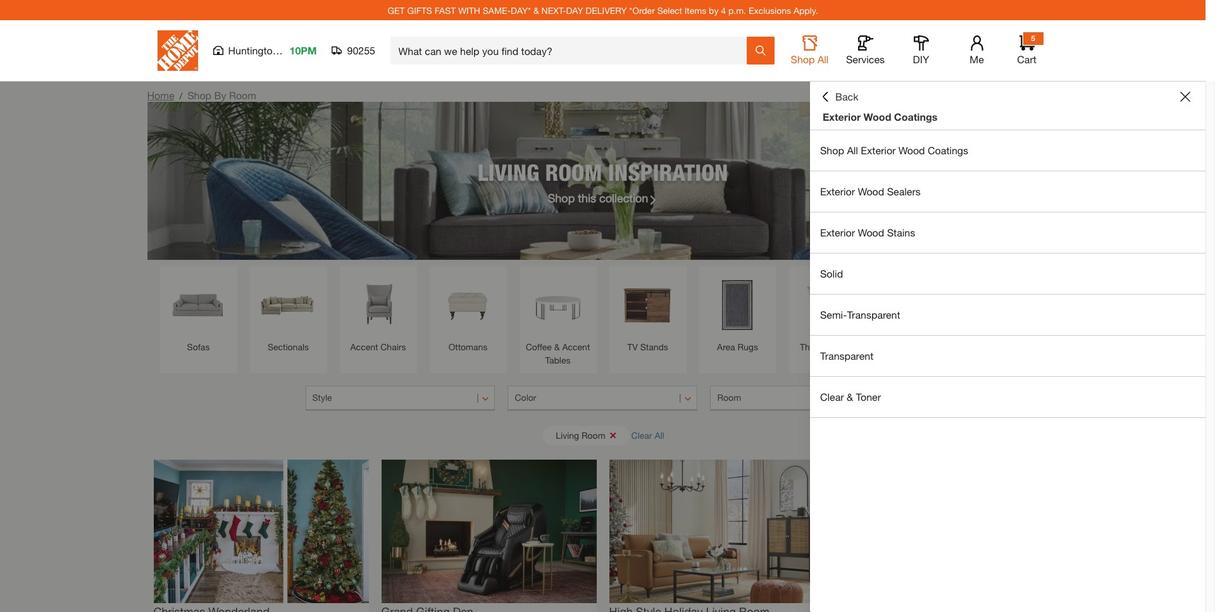 Task type: vqa. For each thing, say whether or not it's contained in the screenshot.
plant on the right
no



Task type: locate. For each thing, give the bounding box(es) containing it.
by
[[709, 5, 719, 16]]

& inside menu
[[847, 391, 853, 403]]

style button
[[305, 386, 495, 411]]

collection
[[599, 191, 648, 205]]

me
[[970, 53, 984, 65]]

& left toner
[[847, 391, 853, 403]]

all for shop all
[[818, 53, 829, 65]]

menu containing shop all exterior wood coatings
[[810, 130, 1206, 418]]

5
[[1031, 34, 1035, 43]]

0 vertical spatial clear
[[820, 391, 844, 403]]

coatings inside shop all exterior wood coatings link
[[928, 144, 968, 156]]

throw
[[800, 342, 825, 353]]

accent left chairs
[[350, 342, 378, 353]]

clear for clear all
[[631, 430, 652, 441]]

1 vertical spatial living
[[556, 430, 579, 441]]

coffee & accent tables link
[[526, 273, 590, 367]]

shop this collection link
[[548, 190, 658, 207]]

inspiration
[[608, 159, 728, 186]]

1 horizontal spatial living
[[556, 430, 579, 441]]

shop
[[791, 53, 815, 65], [187, 89, 211, 101], [820, 144, 844, 156], [548, 191, 575, 205]]

10pm
[[290, 44, 317, 56]]

shop this collection
[[548, 191, 648, 205]]

tv stands link
[[616, 273, 680, 354]]

1 horizontal spatial &
[[554, 342, 560, 353]]

living inside living room button
[[556, 430, 579, 441]]

accent
[[350, 342, 378, 353], [562, 342, 590, 353]]

exterior up exterior wood stains at the right top of the page
[[820, 185, 855, 197]]

& up the tables
[[554, 342, 560, 353]]

&
[[534, 5, 539, 16], [554, 342, 560, 353], [847, 391, 853, 403]]

exterior down back button
[[823, 111, 861, 123]]

& inside 'coffee & accent tables'
[[554, 342, 560, 353]]

2 horizontal spatial &
[[847, 391, 853, 403]]

clear left toner
[[820, 391, 844, 403]]

0 horizontal spatial clear
[[631, 430, 652, 441]]

ottomans link
[[436, 273, 500, 354]]

0 vertical spatial all
[[818, 53, 829, 65]]

accent up the tables
[[562, 342, 590, 353]]

clear & toner
[[820, 391, 881, 403]]

clear all button
[[631, 424, 664, 447]]

all for shop all exterior wood coatings
[[847, 144, 858, 156]]

transparent
[[847, 309, 900, 321], [820, 350, 874, 362]]

transparent up clear & toner
[[820, 350, 874, 362]]

exterior up "solid"
[[820, 227, 855, 239]]

room down the color button at the bottom of page
[[582, 430, 605, 441]]

0 horizontal spatial all
[[655, 430, 664, 441]]

2 vertical spatial all
[[655, 430, 664, 441]]

shop down back button
[[820, 144, 844, 156]]

0 vertical spatial &
[[534, 5, 539, 16]]

shop for shop all exterior wood coatings
[[820, 144, 844, 156]]

2 vertical spatial &
[[847, 391, 853, 403]]

0 horizontal spatial &
[[534, 5, 539, 16]]

shop right /
[[187, 89, 211, 101]]

throw blankets image
[[885, 273, 950, 337]]

clear all
[[631, 430, 664, 441]]

shop down apply. at the top right of page
[[791, 53, 815, 65]]

shop for shop all
[[791, 53, 815, 65]]

clear inside button
[[631, 430, 652, 441]]

coffee & accent tables image
[[526, 273, 590, 337]]

shop inside menu
[[820, 144, 844, 156]]

sealers
[[887, 185, 921, 197]]

shop all
[[791, 53, 829, 65]]

throw pillows image
[[795, 273, 860, 337]]

90255
[[347, 44, 375, 56]]

exterior for exterior wood sealers
[[820, 185, 855, 197]]

drawer close image
[[1180, 92, 1191, 102]]

ottomans image
[[436, 273, 500, 337]]

living room
[[556, 430, 605, 441]]

cart 5
[[1017, 34, 1037, 65]]

chairs
[[381, 342, 406, 353]]

clear down the color button at the bottom of page
[[631, 430, 652, 441]]

exterior wood stains
[[820, 227, 915, 239]]

0 horizontal spatial stretchy image image
[[153, 460, 369, 604]]

accent chairs image
[[346, 273, 410, 337]]

2 stretchy image image from the left
[[381, 460, 597, 604]]

0 vertical spatial coatings
[[894, 111, 938, 123]]

/
[[179, 91, 182, 101]]

2 horizontal spatial all
[[847, 144, 858, 156]]

back
[[836, 91, 859, 103]]

transparent link
[[810, 336, 1206, 377]]

sofas image
[[166, 273, 231, 337]]

wood left stains
[[858, 227, 884, 239]]

exterior for exterior wood coatings
[[823, 111, 861, 123]]

services button
[[845, 35, 886, 66]]

4
[[721, 5, 726, 16]]

wood
[[864, 111, 891, 123], [899, 144, 925, 156], [858, 185, 884, 197], [858, 227, 884, 239]]

1 vertical spatial clear
[[631, 430, 652, 441]]

1 vertical spatial transparent
[[820, 350, 874, 362]]

room
[[229, 89, 256, 101], [545, 159, 602, 186], [717, 392, 741, 403], [582, 430, 605, 441]]

coatings
[[894, 111, 938, 123], [928, 144, 968, 156]]

all inside clear all button
[[655, 430, 664, 441]]

all inside shop all button
[[818, 53, 829, 65]]

1 stretchy image image from the left
[[153, 460, 369, 604]]

1 horizontal spatial stretchy image image
[[381, 460, 597, 604]]

3 stretchy image image from the left
[[609, 460, 824, 604]]

all for clear all
[[655, 430, 664, 441]]

shop inside button
[[791, 53, 815, 65]]

0 horizontal spatial living
[[478, 159, 539, 186]]

shop left this
[[548, 191, 575, 205]]

by
[[214, 89, 226, 101]]

park
[[281, 44, 302, 56]]

accent chairs link
[[346, 273, 410, 354]]

wood left sealers
[[858, 185, 884, 197]]

& for clear & toner
[[847, 391, 853, 403]]

living
[[478, 159, 539, 186], [556, 430, 579, 441]]

1 vertical spatial coatings
[[928, 144, 968, 156]]

1 horizontal spatial all
[[818, 53, 829, 65]]

same-
[[483, 5, 511, 16]]

transparent up pillows
[[847, 309, 900, 321]]

1 vertical spatial &
[[554, 342, 560, 353]]

exterior
[[823, 111, 861, 123], [861, 144, 896, 156], [820, 185, 855, 197], [820, 227, 855, 239]]

tv stands image
[[616, 273, 680, 337]]

0 vertical spatial living
[[478, 159, 539, 186]]

the home depot logo image
[[157, 30, 198, 71]]

exterior wood coatings
[[823, 111, 938, 123]]

sectionals link
[[256, 273, 321, 354]]

exclusions
[[749, 5, 791, 16]]

style
[[312, 392, 332, 403]]

menu
[[810, 130, 1206, 418]]

2 horizontal spatial stretchy image image
[[609, 460, 824, 604]]

0 horizontal spatial accent
[[350, 342, 378, 353]]

2 accent from the left
[[562, 342, 590, 353]]

stretchy image image
[[153, 460, 369, 604], [381, 460, 597, 604], [609, 460, 824, 604]]

What can we help you find today? search field
[[398, 37, 746, 64]]

1 vertical spatial all
[[847, 144, 858, 156]]

p.m.
[[729, 5, 746, 16]]

coffee
[[526, 342, 552, 353]]

exterior wood sealers
[[820, 185, 921, 197]]

clear inside menu
[[820, 391, 844, 403]]

day*
[[511, 5, 531, 16]]

home
[[147, 89, 174, 101]]

all inside shop all exterior wood coatings link
[[847, 144, 858, 156]]

& right the day*
[[534, 5, 539, 16]]

1 horizontal spatial clear
[[820, 391, 844, 403]]

wood up shop all exterior wood coatings
[[864, 111, 891, 123]]

0 vertical spatial transparent
[[847, 309, 900, 321]]

get
[[388, 5, 405, 16]]

all
[[818, 53, 829, 65], [847, 144, 858, 156], [655, 430, 664, 441]]

1 horizontal spatial accent
[[562, 342, 590, 353]]



Task type: describe. For each thing, give the bounding box(es) containing it.
room button
[[710, 386, 900, 411]]

& for coffee & accent tables
[[554, 342, 560, 353]]

diy button
[[901, 35, 942, 66]]

delivery
[[586, 5, 627, 16]]

shop for shop this collection
[[548, 191, 575, 205]]

shop all button
[[790, 35, 830, 66]]

select
[[657, 5, 682, 16]]

sofas
[[187, 342, 210, 353]]

apply.
[[794, 5, 818, 16]]

area
[[717, 342, 735, 353]]

back button
[[820, 91, 859, 103]]

area rugs link
[[705, 273, 770, 354]]

exterior wood stains link
[[810, 213, 1206, 253]]

living room button
[[543, 426, 630, 445]]

ottomans
[[449, 342, 488, 353]]

throw pillows
[[800, 342, 855, 353]]

gifts
[[407, 5, 432, 16]]

fast
[[435, 5, 456, 16]]

semi-
[[820, 309, 847, 321]]

exterior for exterior wood stains
[[820, 227, 855, 239]]

room down area
[[717, 392, 741, 403]]

living room inspiration
[[478, 159, 728, 186]]

color
[[515, 392, 536, 403]]

me button
[[957, 35, 997, 66]]

day
[[566, 5, 583, 16]]

home link
[[147, 89, 174, 101]]

tables
[[545, 355, 571, 366]]

coffee & accent tables
[[526, 342, 590, 366]]

huntington
[[228, 44, 278, 56]]

this
[[578, 191, 596, 205]]

room right the by
[[229, 89, 256, 101]]

area rugs
[[717, 342, 758, 353]]

tv
[[627, 342, 638, 353]]

accent inside 'coffee & accent tables'
[[562, 342, 590, 353]]

wood for coatings
[[864, 111, 891, 123]]

throw pillows link
[[795, 273, 860, 354]]

wood for sealers
[[858, 185, 884, 197]]

items
[[685, 5, 707, 16]]

living for living room
[[556, 430, 579, 441]]

services
[[846, 53, 885, 65]]

solid
[[820, 268, 843, 280]]

wood up sealers
[[899, 144, 925, 156]]

toner
[[856, 391, 881, 403]]

cart
[[1017, 53, 1037, 65]]

rugs
[[738, 342, 758, 353]]

with
[[458, 5, 480, 16]]

sectionals image
[[256, 273, 321, 337]]

1 accent from the left
[[350, 342, 378, 353]]

exterior wood sealers link
[[810, 172, 1206, 212]]

sectionals
[[268, 342, 309, 353]]

90255 button
[[332, 44, 376, 57]]

shop all exterior wood coatings
[[820, 144, 968, 156]]

semi-transparent
[[820, 309, 900, 321]]

semi-transparent link
[[810, 295, 1206, 335]]

tv stands
[[627, 342, 668, 353]]

stands
[[640, 342, 668, 353]]

room up this
[[545, 159, 602, 186]]

feedback link image
[[1198, 214, 1215, 282]]

pillows
[[827, 342, 855, 353]]

home / shop by room
[[147, 89, 256, 101]]

clear & toner link
[[810, 377, 1206, 418]]

living for living room inspiration
[[478, 159, 539, 186]]

solid link
[[810, 254, 1206, 294]]

wood for stains
[[858, 227, 884, 239]]

diy
[[913, 53, 929, 65]]

exterior down exterior wood coatings
[[861, 144, 896, 156]]

clear for clear & toner
[[820, 391, 844, 403]]

area rugs image
[[705, 273, 770, 337]]

curtains & drapes image
[[975, 273, 1040, 337]]

accent chairs
[[350, 342, 406, 353]]

*order
[[629, 5, 655, 16]]

color button
[[508, 386, 698, 411]]

huntington park
[[228, 44, 302, 56]]

sofas link
[[166, 273, 231, 354]]

next-
[[542, 5, 566, 16]]

stains
[[887, 227, 915, 239]]

get gifts fast with same-day* & next-day delivery *order select items by 4 p.m. exclusions apply.
[[388, 5, 818, 16]]

shop all exterior wood coatings link
[[810, 130, 1206, 171]]



